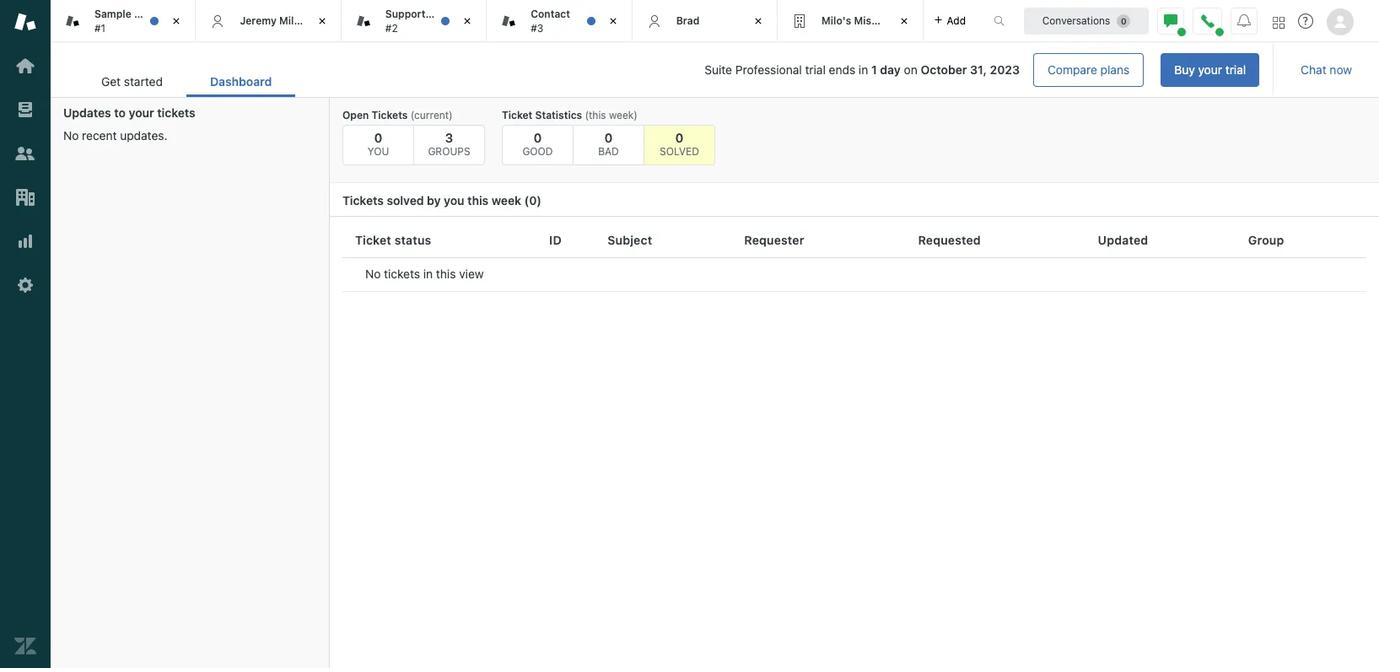 Task type: vqa. For each thing, say whether or not it's contained in the screenshot.
left in
yes



Task type: describe. For each thing, give the bounding box(es) containing it.
solved
[[387, 193, 424, 208]]

0 solved
[[660, 130, 699, 158]]

plans
[[1101, 62, 1130, 77]]

buy your trial
[[1175, 62, 1246, 77]]

get started image
[[14, 55, 36, 77]]

3 groups
[[428, 130, 470, 158]]

0 good
[[523, 130, 553, 158]]

contact
[[531, 8, 570, 20]]

to
[[114, 105, 126, 120]]

(this
[[585, 109, 606, 121]]

chat now button
[[1288, 53, 1366, 87]]

1
[[872, 62, 877, 77]]

view
[[459, 267, 484, 281]]

this inside grid
[[436, 267, 456, 281]]

bad
[[598, 145, 619, 158]]

you
[[368, 145, 389, 158]]

zendesk image
[[14, 635, 36, 657]]

week)
[[609, 109, 638, 121]]

31,
[[970, 62, 987, 77]]

0 right the 'week'
[[529, 193, 537, 208]]

views image
[[14, 99, 36, 121]]

reporting image
[[14, 230, 36, 252]]

jeremy miller tab
[[196, 0, 342, 42]]

tickets inside updates to your tickets no recent updates.
[[157, 105, 196, 120]]

get started
[[101, 74, 163, 89]]

suite
[[705, 62, 732, 77]]

trial for your
[[1226, 62, 1246, 77]]

buy your trial button
[[1161, 53, 1260, 87]]

tickets solved by you this week ( 0 )
[[343, 193, 542, 208]]

updates to your tickets no recent updates.
[[63, 105, 196, 143]]

by
[[427, 193, 441, 208]]

conversations button
[[1024, 7, 1149, 34]]

conversations
[[1043, 14, 1111, 27]]

buy
[[1175, 62, 1195, 77]]

tab containing contact
[[487, 0, 633, 42]]

good
[[523, 145, 553, 158]]

compare plans
[[1048, 62, 1130, 77]]

brad
[[676, 14, 700, 27]]

chat now
[[1301, 62, 1352, 77]]

no inside updates to your tickets no recent updates.
[[63, 128, 79, 143]]

3 close image from the left
[[459, 13, 476, 30]]

open
[[343, 109, 369, 121]]

admin image
[[14, 274, 36, 296]]

dashboard
[[210, 74, 272, 89]]

3
[[445, 130, 453, 145]]

solved
[[660, 145, 699, 158]]

tabs tab list
[[51, 0, 976, 42]]

week
[[492, 193, 521, 208]]

October 31, 2023 text field
[[921, 62, 1020, 77]]

)
[[537, 193, 542, 208]]

updated
[[1098, 233, 1149, 247]]

tab containing support outreach
[[342, 0, 487, 42]]

1 vertical spatial tickets
[[343, 193, 384, 208]]

no tickets in this view
[[365, 267, 484, 281]]

button displays agent's chat status as online. image
[[1164, 14, 1178, 27]]

october
[[921, 62, 967, 77]]

0 vertical spatial this
[[468, 193, 489, 208]]

no inside grid
[[365, 267, 381, 281]]

ends
[[829, 62, 856, 77]]

organizations image
[[14, 186, 36, 208]]

updates.
[[120, 128, 168, 143]]

zendesk products image
[[1273, 16, 1285, 28]]

0 bad
[[598, 130, 619, 158]]

subject
[[608, 233, 653, 247]]

brad tab
[[633, 0, 778, 42]]

group
[[1249, 233, 1285, 247]]

contact #3
[[531, 8, 570, 34]]

get started tab
[[78, 66, 186, 97]]



Task type: locate. For each thing, give the bounding box(es) containing it.
suite professional trial ends in 1 day on october 31, 2023
[[705, 62, 1020, 77]]

2 tab from the left
[[487, 0, 633, 42]]

ticket
[[502, 109, 533, 121], [355, 233, 391, 247]]

#1 tab
[[51, 0, 196, 42]]

0 inside 0 good
[[534, 130, 542, 145]]

0 inside the 0 solved
[[676, 130, 684, 145]]

main element
[[0, 0, 51, 668]]

0 horizontal spatial ticket
[[355, 233, 391, 247]]

1 horizontal spatial close image
[[750, 13, 767, 30]]

your right the 'buy'
[[1198, 62, 1223, 77]]

get help image
[[1298, 13, 1314, 29]]

jeremy
[[240, 14, 277, 27]]

ticket status
[[355, 233, 432, 247]]

0 vertical spatial no
[[63, 128, 79, 143]]

professional
[[736, 62, 802, 77]]

0 horizontal spatial this
[[436, 267, 456, 281]]

close image
[[168, 13, 185, 30], [314, 13, 331, 30], [459, 13, 476, 30], [896, 13, 913, 30]]

close image
[[605, 13, 622, 30], [750, 13, 767, 30]]

tab list containing get started
[[78, 66, 296, 97]]

1 vertical spatial in
[[423, 267, 433, 281]]

section containing suite professional trial ends in
[[309, 53, 1260, 87]]

#3
[[531, 22, 544, 34]]

no down updates
[[63, 128, 79, 143]]

compare
[[1048, 62, 1098, 77]]

miller
[[279, 14, 307, 27]]

0 horizontal spatial close image
[[605, 13, 622, 30]]

your inside updates to your tickets no recent updates.
[[129, 105, 154, 120]]

this right you
[[468, 193, 489, 208]]

1 vertical spatial your
[[129, 105, 154, 120]]

open tickets (current)
[[343, 109, 453, 121]]

close image right support
[[459, 13, 476, 30]]

ticket statistics (this week)
[[502, 109, 638, 121]]

1 vertical spatial tickets
[[384, 267, 420, 281]]

ticket up 0 good
[[502, 109, 533, 121]]

0 down the open tickets (current)
[[374, 130, 383, 145]]

1 horizontal spatial in
[[859, 62, 868, 77]]

1 horizontal spatial tickets
[[384, 267, 420, 281]]

close image up get started tab
[[168, 13, 185, 30]]

0 vertical spatial your
[[1198, 62, 1223, 77]]

grid containing ticket status
[[330, 224, 1379, 668]]

jeremy miller
[[240, 14, 307, 27]]

grid
[[330, 224, 1379, 668]]

2023
[[990, 62, 1020, 77]]

0 vertical spatial in
[[859, 62, 868, 77]]

in
[[859, 62, 868, 77], [423, 267, 433, 281]]

you
[[444, 193, 465, 208]]

close image inside brad tab
[[750, 13, 767, 30]]

0 horizontal spatial in
[[423, 267, 433, 281]]

statistics
[[535, 109, 582, 121]]

trial
[[805, 62, 826, 77], [1226, 62, 1246, 77]]

now
[[1330, 62, 1352, 77]]

1 close image from the left
[[605, 13, 622, 30]]

1 horizontal spatial your
[[1198, 62, 1223, 77]]

1 horizontal spatial trial
[[1226, 62, 1246, 77]]

2 close image from the left
[[314, 13, 331, 30]]

chat
[[1301, 62, 1327, 77]]

0 horizontal spatial no
[[63, 128, 79, 143]]

0 vertical spatial tickets
[[157, 105, 196, 120]]

add
[[947, 14, 966, 27]]

1 horizontal spatial this
[[468, 193, 489, 208]]

0 horizontal spatial trial
[[805, 62, 826, 77]]

1 trial from the left
[[805, 62, 826, 77]]

in left 1
[[859, 62, 868, 77]]

status
[[395, 233, 432, 247]]

tab
[[342, 0, 487, 42], [487, 0, 633, 42], [778, 0, 923, 42]]

get
[[101, 74, 121, 89]]

1 close image from the left
[[168, 13, 185, 30]]

your inside buy your trial button
[[1198, 62, 1223, 77]]

no
[[63, 128, 79, 143], [365, 267, 381, 281]]

0 inside '0 bad'
[[605, 130, 613, 145]]

tickets
[[157, 105, 196, 120], [384, 267, 420, 281]]

zendesk support image
[[14, 11, 36, 33]]

on
[[904, 62, 918, 77]]

started
[[124, 74, 163, 89]]

this
[[468, 193, 489, 208], [436, 267, 456, 281]]

1 tab from the left
[[342, 0, 487, 42]]

trial inside buy your trial button
[[1226, 62, 1246, 77]]

1 vertical spatial ticket
[[355, 233, 391, 247]]

0 horizontal spatial your
[[129, 105, 154, 120]]

day
[[880, 62, 901, 77]]

close image up professional on the top
[[750, 13, 767, 30]]

outreach
[[428, 8, 474, 20]]

1 horizontal spatial ticket
[[502, 109, 533, 121]]

1 vertical spatial this
[[436, 267, 456, 281]]

0 for 0 bad
[[605, 130, 613, 145]]

recent
[[82, 128, 117, 143]]

support
[[385, 8, 426, 20]]

0 you
[[368, 130, 389, 158]]

0 for 0 you
[[374, 130, 383, 145]]

customers image
[[14, 143, 36, 165]]

tickets
[[372, 109, 408, 121], [343, 193, 384, 208]]

tickets down ticket status
[[384, 267, 420, 281]]

#1
[[94, 22, 106, 34]]

0 inside "0 you"
[[374, 130, 383, 145]]

compare plans button
[[1034, 53, 1144, 87]]

0 down statistics
[[534, 130, 542, 145]]

2 trial from the left
[[1226, 62, 1246, 77]]

ticket for ticket statistics (this week)
[[502, 109, 533, 121]]

0 horizontal spatial tickets
[[157, 105, 196, 120]]

0 vertical spatial ticket
[[502, 109, 533, 121]]

ticket for ticket status
[[355, 233, 391, 247]]

updates
[[63, 105, 111, 120]]

0 for 0 good
[[534, 130, 542, 145]]

in down status
[[423, 267, 433, 281]]

tickets up "0 you"
[[372, 109, 408, 121]]

notifications image
[[1238, 14, 1251, 27]]

#2
[[385, 22, 398, 34]]

your right to
[[129, 105, 154, 120]]

requested
[[918, 233, 981, 247]]

close image inside jeremy miller "tab"
[[314, 13, 331, 30]]

requester
[[744, 233, 805, 247]]

groups
[[428, 145, 470, 158]]

your
[[1198, 62, 1223, 77], [129, 105, 154, 120]]

1 horizontal spatial no
[[365, 267, 381, 281]]

this left view
[[436, 267, 456, 281]]

no down ticket status
[[365, 267, 381, 281]]

ticket left status
[[355, 233, 391, 247]]

add button
[[923, 0, 976, 41]]

section
[[309, 53, 1260, 87]]

tab list
[[78, 66, 296, 97]]

close image left "add" dropdown button
[[896, 13, 913, 30]]

1 vertical spatial no
[[365, 267, 381, 281]]

(current)
[[411, 109, 453, 121]]

close image inside #1 tab
[[168, 13, 185, 30]]

3 tab from the left
[[778, 0, 923, 42]]

2 close image from the left
[[750, 13, 767, 30]]

trial down notifications icon
[[1226, 62, 1246, 77]]

0 right '0 bad'
[[676, 130, 684, 145]]

4 close image from the left
[[896, 13, 913, 30]]

support outreach #2
[[385, 8, 474, 34]]

tickets up updates.
[[157, 105, 196, 120]]

tickets left solved
[[343, 193, 384, 208]]

close image right contact #3
[[605, 13, 622, 30]]

trial left ends
[[805, 62, 826, 77]]

0
[[374, 130, 383, 145], [534, 130, 542, 145], [605, 130, 613, 145], [676, 130, 684, 145], [529, 193, 537, 208]]

trial for professional
[[805, 62, 826, 77]]

0 for 0 solved
[[676, 130, 684, 145]]

(
[[524, 193, 529, 208]]

close image right miller
[[314, 13, 331, 30]]

0 down (this
[[605, 130, 613, 145]]

id
[[549, 233, 562, 247]]

0 vertical spatial tickets
[[372, 109, 408, 121]]



